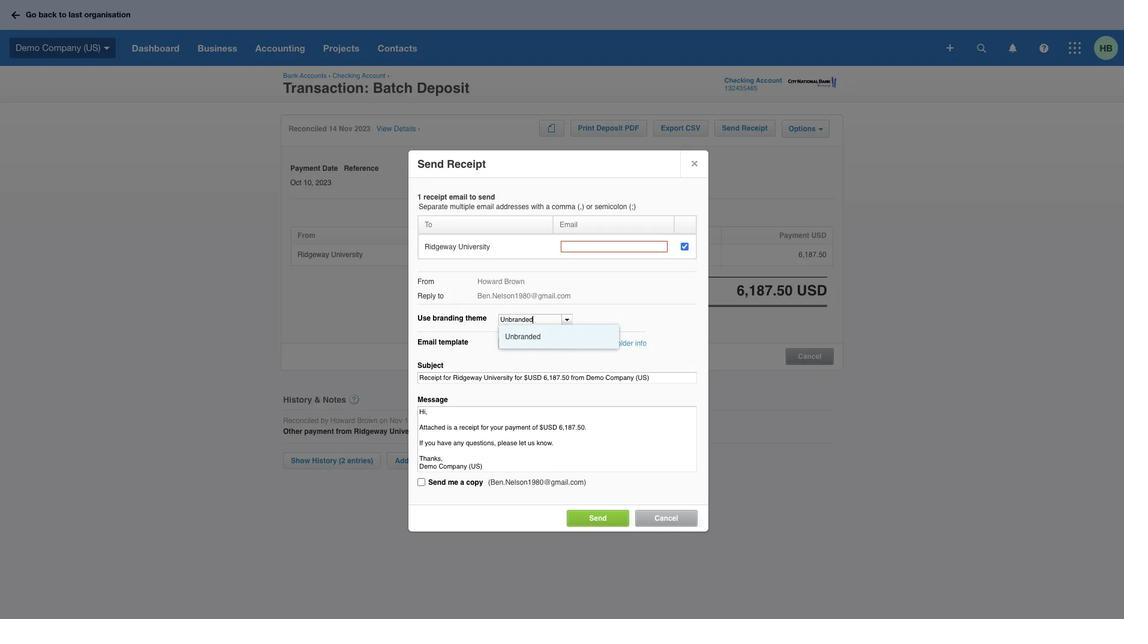 Task type: vqa. For each thing, say whether or not it's contained in the screenshot.
10,292
no



Task type: describe. For each thing, give the bounding box(es) containing it.
send me a copy (ben.nelson1980@gmail.com)
[[429, 479, 587, 487]]

august
[[447, 428, 472, 437]]

email for email
[[560, 221, 578, 229]]

oct 9, 2023
[[635, 251, 672, 259]]

bank accounts link
[[283, 72, 327, 80]]

csv
[[686, 124, 701, 133]]

back
[[39, 10, 57, 19]]

2 horizontal spatial ›
[[418, 125, 421, 133]]

view details › link
[[377, 125, 421, 134]]

export csv link
[[653, 120, 709, 137]]

template
[[439, 339, 469, 347]]

checking inside bank accounts › checking account › transaction:                batch deposit
[[333, 72, 360, 80]]

ridgeway inside reconciled by howard brown on nov 14, 2023 at 17:43pm other payment from ridgeway university on 31 august 2011 for 6,187.50
[[354, 428, 388, 437]]

with
[[531, 203, 544, 211]]

Message text field
[[418, 407, 697, 473]]

message
[[418, 396, 448, 405]]

send inside send link
[[590, 515, 607, 523]]

view
[[377, 125, 392, 133]]

placeholder
[[596, 340, 633, 348]]

demo
[[16, 42, 40, 53]]

payment usd
[[780, 232, 827, 240]]

batch
[[373, 80, 413, 97]]

use
[[418, 314, 431, 323]]

2 horizontal spatial university
[[459, 243, 490, 251]]

print
[[578, 124, 595, 133]]

to
[[425, 221, 433, 229]]

0 vertical spatial nov
[[339, 125, 353, 133]]

reply to
[[418, 292, 444, 301]]

university inside reconciled by howard brown on nov 14, 2023 at 17:43pm other payment from ridgeway university on 31 august 2011 for 6,187.50
[[390, 428, 425, 437]]

hb button
[[1095, 30, 1125, 66]]

1
[[418, 193, 422, 202]]

email template
[[418, 339, 469, 347]]

other
[[283, 428, 303, 437]]

0 horizontal spatial ›
[[329, 72, 331, 80]]

entries)
[[348, 457, 374, 466]]

deposit inside bank accounts › checking account › transaction:                batch deposit
[[417, 80, 470, 97]]

at
[[435, 417, 441, 425]]

show history (2 entries)
[[291, 457, 374, 466]]

(,)
[[578, 203, 585, 211]]

(2
[[339, 457, 346, 466]]

reply
[[418, 292, 436, 301]]

transaction:
[[283, 80, 369, 97]]

17:43pm
[[443, 417, 471, 425]]

notes
[[323, 395, 346, 405]]

date for payment date oct 10, 2023
[[323, 164, 338, 173]]

print deposit pdf link
[[571, 120, 647, 137]]

payment
[[304, 428, 334, 437]]

send link
[[567, 511, 630, 528]]

reconciled 14 nov 2023 view details ›
[[289, 125, 421, 133]]

payment date oct 10, 2023
[[290, 164, 338, 187]]

(;)
[[629, 203, 636, 211]]

copy
[[467, 479, 483, 487]]

1 horizontal spatial cancel
[[798, 353, 822, 361]]

0 horizontal spatial ridgeway
[[298, 251, 329, 259]]

show placeholder info link
[[576, 340, 647, 348]]

reconciled for reconciled by howard brown on nov 14, 2023 at 17:43pm other payment from ridgeway university on 31 august 2011 for 6,187.50
[[283, 417, 319, 425]]

1 horizontal spatial on
[[427, 428, 435, 437]]

0020
[[457, 251, 473, 259]]

company
[[42, 42, 81, 53]]

send
[[479, 193, 495, 202]]

show history (2 entries) link
[[283, 453, 381, 470]]

accounts
[[300, 72, 327, 80]]

reference
[[344, 164, 379, 173]]

14,
[[405, 417, 415, 425]]

for
[[492, 428, 501, 437]]

hb banner
[[0, 0, 1125, 66]]

use branding theme
[[418, 314, 487, 323]]

invoice number
[[443, 232, 497, 240]]

add note
[[395, 457, 427, 466]]

from
[[336, 428, 352, 437]]

brown inside reconciled by howard brown on nov 14, 2023 at 17:43pm other payment from ridgeway university on 31 august 2011 for 6,187.50
[[357, 417, 378, 425]]

nov inside reconciled by howard brown on nov 14, 2023 at 17:43pm other payment from ridgeway university on 31 august 2011 for 6,187.50
[[390, 417, 403, 425]]

2 horizontal spatial ridgeway
[[425, 243, 457, 251]]

payment for payment date oct 10, 2023
[[290, 164, 321, 173]]

2023 left view
[[355, 125, 371, 133]]

2023 right 9, at the right
[[656, 251, 672, 259]]

due
[[635, 232, 649, 240]]

inv-
[[443, 251, 457, 259]]

reconciled by howard brown on nov 14, 2023 at 17:43pm other payment from ridgeway university on 31 august 2011 for 6,187.50
[[283, 417, 531, 437]]

show placeholder info
[[576, 340, 647, 348]]

howard inside reconciled by howard brown on nov 14, 2023 at 17:43pm other payment from ridgeway university on 31 august 2011 for 6,187.50
[[331, 417, 355, 425]]

theme
[[466, 314, 487, 323]]

note
[[411, 457, 427, 466]]

go back to last organisation link
[[7, 4, 138, 26]]

1 vertical spatial send receipt
[[418, 158, 486, 170]]

invoice
[[443, 232, 468, 240]]

export
[[661, 124, 684, 133]]

0 horizontal spatial from
[[298, 232, 316, 240]]

1 receipt email to send separate multiple email addresses with a comma (,) or semicolon (;)
[[418, 193, 636, 211]]

number
[[470, 232, 497, 240]]

2023 inside payment date oct 10, 2023
[[316, 179, 332, 187]]

1 horizontal spatial howard
[[478, 278, 503, 286]]

(us)
[[84, 42, 101, 53]]

2023 inside reconciled by howard brown on nov 14, 2023 at 17:43pm other payment from ridgeway university on 31 august 2011 for 6,187.50
[[417, 417, 433, 425]]

by
[[321, 417, 329, 425]]

unbranded
[[505, 333, 541, 342]]

send receipt link
[[715, 120, 776, 137]]

export csv
[[661, 124, 701, 133]]

2 vertical spatial to
[[438, 292, 444, 301]]

oct inside payment date oct 10, 2023
[[290, 179, 302, 187]]



Task type: locate. For each thing, give the bounding box(es) containing it.
1 horizontal spatial receipt
[[742, 124, 768, 133]]

2023 right 10,
[[316, 179, 332, 187]]

1 vertical spatial howard
[[331, 417, 355, 425]]

1 horizontal spatial send receipt
[[722, 124, 768, 133]]

0 horizontal spatial howard
[[331, 417, 355, 425]]

to left send
[[470, 193, 477, 202]]

to right reply
[[438, 292, 444, 301]]

0 horizontal spatial account
[[362, 72, 386, 80]]

None checkbox
[[681, 243, 689, 251], [418, 479, 426, 487], [681, 243, 689, 251], [418, 479, 426, 487]]

show for show placeholder info
[[576, 340, 594, 348]]

1 vertical spatial details
[[567, 232, 591, 240]]

show for show history (2 entries)
[[291, 457, 310, 466]]

date for due date
[[651, 232, 666, 240]]

details
[[394, 125, 416, 133], [567, 232, 591, 240]]

0 horizontal spatial oct
[[290, 179, 302, 187]]

1 vertical spatial on
[[427, 428, 435, 437]]

svg image inside demo company (us) popup button
[[104, 47, 110, 50]]

me
[[448, 479, 459, 487]]

0 vertical spatial receipt
[[742, 124, 768, 133]]

0 vertical spatial cancel
[[798, 353, 822, 361]]

multiple
[[450, 203, 475, 211]]

6,187.50
[[799, 251, 827, 259], [503, 428, 531, 437]]

demo company (us)
[[16, 42, 101, 53]]

1 horizontal spatial brown
[[505, 278, 525, 286]]

nov
[[339, 125, 353, 133], [390, 417, 403, 425]]

organisation
[[84, 10, 131, 19]]

1 vertical spatial reconciled
[[283, 417, 319, 425]]

reconciled inside reconciled by howard brown on nov 14, 2023 at 17:43pm other payment from ridgeway university on 31 august 2011 for 6,187.50
[[283, 417, 319, 425]]

› right view
[[418, 125, 421, 133]]

1 vertical spatial a
[[461, 479, 465, 487]]

navigation
[[123, 30, 939, 66]]

account up view
[[362, 72, 386, 80]]

14
[[329, 125, 337, 133]]

history
[[283, 395, 312, 405], [312, 457, 337, 466]]

receipt up send
[[447, 158, 486, 170]]

addresses
[[496, 203, 529, 211]]

brown up the entries)
[[357, 417, 378, 425]]

ben.nelson1980@gmail.com
[[478, 292, 571, 301]]

0 vertical spatial brown
[[505, 278, 525, 286]]

0 horizontal spatial 6,187.50
[[503, 428, 531, 437]]

howard up from
[[331, 417, 355, 425]]

oct left 10,
[[290, 179, 302, 187]]

on left 31
[[427, 428, 435, 437]]

account inside bank accounts › checking account › transaction:                batch deposit
[[362, 72, 386, 80]]

1 horizontal spatial from
[[418, 278, 435, 286]]

reconciled up other
[[283, 417, 319, 425]]

deposit left pdf
[[597, 124, 623, 133]]

go
[[26, 10, 36, 19]]

2023 left the at
[[417, 417, 433, 425]]

oct
[[290, 179, 302, 187], [635, 251, 646, 259]]

1 vertical spatial brown
[[357, 417, 378, 425]]

None text field
[[561, 241, 668, 253], [499, 315, 562, 325], [561, 241, 668, 253], [499, 315, 562, 325]]

add
[[395, 457, 409, 466]]

send receipt up receipt
[[418, 158, 486, 170]]

cancel
[[798, 353, 822, 361], [655, 515, 679, 523]]

to inside hb banner
[[59, 10, 67, 19]]

0 horizontal spatial brown
[[357, 417, 378, 425]]

1 horizontal spatial oct
[[635, 251, 646, 259]]

to inside the 1 receipt email to send separate multiple email addresses with a comma (,) or semicolon (;)
[[470, 193, 477, 202]]

checking account link
[[333, 72, 386, 80]]

Subject text field
[[418, 373, 697, 384]]

svg image inside go back to last organisation link
[[11, 11, 20, 19]]

hb
[[1100, 42, 1113, 53]]

ridgeway university
[[425, 243, 490, 251], [298, 251, 363, 259]]

add note link
[[387, 453, 435, 470]]

show left placeholder
[[576, 340, 594, 348]]

0 vertical spatial payment
[[290, 164, 321, 173]]

1 vertical spatial receipt
[[447, 158, 486, 170]]

None text field
[[499, 339, 562, 349]]

due date
[[635, 232, 666, 240]]

ridgeway
[[425, 243, 457, 251], [298, 251, 329, 259], [354, 428, 388, 437]]

› right checking account link
[[388, 72, 390, 80]]

print deposit pdf
[[578, 124, 640, 133]]

1 horizontal spatial cancel link
[[787, 350, 834, 361]]

bank accounts › checking account › transaction:                batch deposit
[[283, 72, 470, 97]]

date
[[323, 164, 338, 173], [651, 232, 666, 240]]

0 vertical spatial deposit
[[417, 80, 470, 97]]

›
[[329, 72, 331, 80], [388, 72, 390, 80], [418, 125, 421, 133]]

to
[[59, 10, 67, 19], [470, 193, 477, 202], [438, 292, 444, 301]]

0 horizontal spatial email
[[418, 339, 437, 347]]

receipt
[[742, 124, 768, 133], [447, 158, 486, 170]]

comma
[[552, 203, 576, 211]]

brown up ben.nelson1980@gmail.com
[[505, 278, 525, 286]]

0 horizontal spatial date
[[323, 164, 338, 173]]

date inside payment date oct 10, 2023
[[323, 164, 338, 173]]

email up multiple
[[449, 193, 468, 202]]

1 vertical spatial deposit
[[597, 124, 623, 133]]

inv-0020 link
[[443, 251, 473, 259]]

receipt
[[424, 193, 447, 202]]

send receipt
[[722, 124, 768, 133], [418, 158, 486, 170]]

1 vertical spatial oct
[[635, 251, 646, 259]]

deposit right batch
[[417, 80, 470, 97]]

payment for payment usd
[[780, 232, 810, 240]]

0 horizontal spatial payment
[[290, 164, 321, 173]]

payment up 10,
[[290, 164, 321, 173]]

receipt down 132435465
[[742, 124, 768, 133]]

history inside show history (2 entries) link
[[312, 457, 337, 466]]

branding
[[433, 314, 464, 323]]

last
[[69, 10, 82, 19]]

reconciled left '14'
[[289, 125, 327, 133]]

0 horizontal spatial university
[[331, 251, 363, 259]]

payment left usd
[[780, 232, 810, 240]]

subject
[[418, 362, 444, 370]]

nov left 14,
[[390, 417, 403, 425]]

show down other
[[291, 457, 310, 466]]

0 horizontal spatial show
[[291, 457, 310, 466]]

0 horizontal spatial on
[[380, 417, 388, 425]]

0 vertical spatial details
[[394, 125, 416, 133]]

1 vertical spatial 6,187.50
[[503, 428, 531, 437]]

1 horizontal spatial email
[[560, 221, 578, 229]]

6,187.50 right for at the bottom left of page
[[503, 428, 531, 437]]

0 vertical spatial on
[[380, 417, 388, 425]]

demo company (us) button
[[0, 30, 123, 66]]

1 vertical spatial cancel
[[655, 515, 679, 523]]

info
[[635, 340, 647, 348]]

0 vertical spatial history
[[283, 395, 312, 405]]

usd
[[812, 232, 827, 240]]

payment inside payment date oct 10, 2023
[[290, 164, 321, 173]]

1 horizontal spatial email
[[477, 203, 494, 211]]

2 horizontal spatial to
[[470, 193, 477, 202]]

0 vertical spatial cancel link
[[787, 350, 834, 361]]

go back to last organisation
[[26, 10, 131, 19]]

6,187.50 usd
[[737, 283, 828, 300]]

1 vertical spatial payment
[[780, 232, 810, 240]]

cancel link
[[787, 350, 834, 361], [636, 511, 698, 528]]

1 horizontal spatial checking
[[725, 77, 755, 85]]

0 horizontal spatial svg image
[[104, 47, 110, 50]]

details down (,)
[[567, 232, 591, 240]]

1 horizontal spatial ›
[[388, 72, 390, 80]]

› right accounts
[[329, 72, 331, 80]]

1 horizontal spatial a
[[546, 203, 550, 211]]

1 horizontal spatial nov
[[390, 417, 403, 425]]

details right view
[[394, 125, 416, 133]]

1 vertical spatial history
[[312, 457, 337, 466]]

1 vertical spatial email
[[418, 339, 437, 347]]

1 horizontal spatial ridgeway
[[354, 428, 388, 437]]

checking inside checking account 132435465
[[725, 77, 755, 85]]

svg image
[[977, 44, 986, 53], [104, 47, 110, 50]]

0 horizontal spatial checking
[[333, 72, 360, 80]]

1 horizontal spatial date
[[651, 232, 666, 240]]

send inside send receipt link
[[722, 124, 740, 133]]

reconciled for reconciled 14 nov 2023 view details ›
[[289, 125, 327, 133]]

1 horizontal spatial ridgeway university
[[425, 243, 490, 251]]

1 vertical spatial show
[[291, 457, 310, 466]]

semicolon
[[595, 203, 627, 211]]

(ben.nelson1980@gmail.com)
[[488, 479, 587, 487]]

0 vertical spatial to
[[59, 10, 67, 19]]

history & notes
[[283, 395, 346, 405]]

send receipt down 132435465
[[722, 124, 768, 133]]

0 horizontal spatial details
[[394, 125, 416, 133]]

1 vertical spatial date
[[651, 232, 666, 240]]

0 vertical spatial show
[[576, 340, 594, 348]]

checking up send receipt link
[[725, 77, 755, 85]]

to left the last
[[59, 10, 67, 19]]

1 horizontal spatial to
[[438, 292, 444, 301]]

1 vertical spatial email
[[477, 203, 494, 211]]

email down send
[[477, 203, 494, 211]]

1 horizontal spatial deposit
[[597, 124, 623, 133]]

separate
[[419, 203, 448, 211]]

9,
[[648, 251, 654, 259]]

svg image
[[11, 11, 20, 19], [1070, 42, 1082, 54], [1009, 44, 1017, 53], [1040, 44, 1049, 53], [947, 44, 954, 52]]

nov right '14'
[[339, 125, 353, 133]]

checking account 132435465
[[725, 77, 783, 92]]

history left &
[[283, 395, 312, 405]]

6,187.50 down usd
[[799, 251, 827, 259]]

1 vertical spatial from
[[418, 278, 435, 286]]

1 horizontal spatial details
[[567, 232, 591, 240]]

payment
[[290, 164, 321, 173], [780, 232, 810, 240]]

on left 14,
[[380, 417, 388, 425]]

1 horizontal spatial university
[[390, 428, 425, 437]]

0 vertical spatial reconciled
[[289, 125, 327, 133]]

1 vertical spatial nov
[[390, 417, 403, 425]]

howard brown
[[478, 278, 525, 286]]

1 horizontal spatial account
[[756, 77, 783, 85]]

account
[[362, 72, 386, 80], [756, 77, 783, 85]]

0 horizontal spatial receipt
[[447, 158, 486, 170]]

2011
[[474, 428, 490, 437]]

0 horizontal spatial send receipt
[[418, 158, 486, 170]]

navigation inside hb banner
[[123, 30, 939, 66]]

bank
[[283, 72, 298, 80]]

10,
[[304, 179, 314, 187]]

email down comma
[[560, 221, 578, 229]]

howard up ben.nelson1980@gmail.com
[[478, 278, 503, 286]]

0 vertical spatial oct
[[290, 179, 302, 187]]

0 vertical spatial email
[[449, 193, 468, 202]]

inv-0020
[[443, 251, 473, 259]]

account up send receipt link
[[756, 77, 783, 85]]

date left reference
[[323, 164, 338, 173]]

0 horizontal spatial a
[[461, 479, 465, 487]]

1 horizontal spatial payment
[[780, 232, 810, 240]]

email up 'subject'
[[418, 339, 437, 347]]

0 horizontal spatial deposit
[[417, 80, 470, 97]]

1 vertical spatial to
[[470, 193, 477, 202]]

1 horizontal spatial 6,187.50
[[799, 251, 827, 259]]

0 vertical spatial 6,187.50
[[799, 251, 827, 259]]

options
[[789, 125, 816, 133]]

0 vertical spatial a
[[546, 203, 550, 211]]

pdf
[[625, 124, 640, 133]]

oct left 9, at the right
[[635, 251, 646, 259]]

email for email template
[[418, 339, 437, 347]]

a right me
[[461, 479, 465, 487]]

0 horizontal spatial to
[[59, 10, 67, 19]]

6,187.50 inside reconciled by howard brown on nov 14, 2023 at 17:43pm other payment from ridgeway university on 31 august 2011 for 6,187.50
[[503, 428, 531, 437]]

account inside checking account 132435465
[[756, 77, 783, 85]]

reconciled
[[289, 125, 327, 133], [283, 417, 319, 425]]

0 horizontal spatial nov
[[339, 125, 353, 133]]

0 vertical spatial date
[[323, 164, 338, 173]]

a right with
[[546, 203, 550, 211]]

history left (2 at left
[[312, 457, 337, 466]]

0 vertical spatial email
[[560, 221, 578, 229]]

31
[[437, 428, 445, 437]]

1 vertical spatial cancel link
[[636, 511, 698, 528]]

from down 10,
[[298, 232, 316, 240]]

0 vertical spatial send receipt
[[722, 124, 768, 133]]

0 horizontal spatial email
[[449, 193, 468, 202]]

1 horizontal spatial svg image
[[977, 44, 986, 53]]

date right due
[[651, 232, 666, 240]]

0 vertical spatial howard
[[478, 278, 503, 286]]

a inside the 1 receipt email to send separate multiple email addresses with a comma (,) or semicolon (;)
[[546, 203, 550, 211]]

0 horizontal spatial cancel
[[655, 515, 679, 523]]

from up reply
[[418, 278, 435, 286]]

0 horizontal spatial ridgeway university
[[298, 251, 363, 259]]

&
[[315, 395, 321, 405]]

checking right accounts
[[333, 72, 360, 80]]



